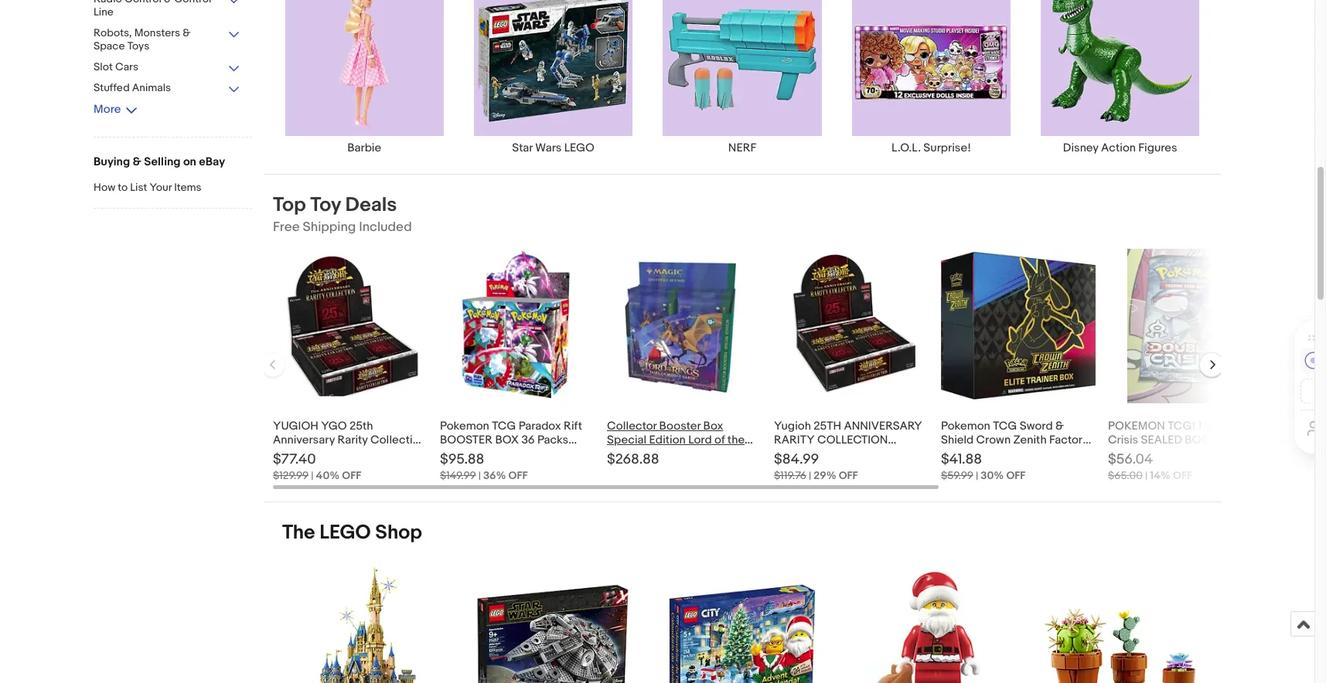 Task type: describe. For each thing, give the bounding box(es) containing it.
mtg
[[671, 447, 696, 462]]

sealed for $95.88
[[440, 447, 477, 462]]

$56.04
[[1109, 452, 1154, 469]]

buying
[[94, 155, 130, 169]]

1 control from the left
[[125, 0, 162, 5]]

anniversary
[[273, 433, 335, 448]]

$95.88 $149.99 | 36% off
[[440, 452, 528, 483]]

ebay
[[199, 155, 225, 169]]

the lego shop
[[282, 521, 422, 545]]

list
[[130, 181, 147, 194]]

double
[[1205, 419, 1243, 434]]

$119.76 text field
[[774, 470, 807, 483]]

rift
[[564, 419, 583, 434]]

shield
[[942, 433, 974, 448]]

factory
[[1050, 433, 1089, 448]]

booster inside pokemon tcg paradox rift booster box 36 packs sealed new
[[440, 433, 493, 448]]

$84.99
[[774, 452, 819, 469]]

lord
[[689, 433, 712, 448]]

11/1
[[374, 447, 391, 462]]

to
[[118, 181, 128, 194]]

crisis
[[1109, 433, 1139, 448]]

| for $56.04
[[1146, 470, 1148, 483]]

crown
[[977, 433, 1011, 448]]

collector booster box special edition lord of the rings vol. 2 mtg new sealed
[[607, 419, 761, 462]]

36
[[522, 433, 535, 448]]

top
[[273, 193, 306, 217]]

toys
[[127, 39, 150, 53]]

box inside yugioh ygo 25th anniversary rarity collection booster box ships 11/1
[[317, 447, 337, 462]]

pokemon tcg paradox rift booster box 36 packs sealed new
[[440, 419, 583, 462]]

on
[[183, 155, 196, 169]]

top toy deals free shipping included
[[273, 193, 412, 235]]

off for $95.88
[[509, 470, 528, 483]]

deals
[[345, 193, 397, 217]]

1 horizontal spatial lego
[[565, 141, 595, 155]]

pokemon tcg paradox rift booster box 36 packs sealed new image
[[461, 249, 574, 404]]

ygo
[[321, 419, 347, 434]]

paradox
[[519, 419, 562, 434]]

| for $77.40
[[311, 470, 314, 483]]

ships
[[340, 447, 372, 462]]

$268.88
[[607, 452, 660, 469]]

sealed
[[1142, 433, 1183, 448]]

| for $41.88
[[976, 470, 979, 483]]

pokemon ​tcg sword & shield crown zenith factory sealed elite trainer box
[[942, 419, 1089, 462]]

0 horizontal spatial lego
[[320, 521, 371, 545]]

zenith
[[1014, 433, 1047, 448]]

$119.76
[[774, 470, 807, 483]]

off for $77.40
[[342, 470, 361, 483]]

rarity
[[338, 433, 368, 448]]

$95.88
[[440, 452, 485, 469]]

yugioh
[[273, 419, 319, 434]]

figures
[[1139, 141, 1178, 155]]

shipping
[[303, 220, 356, 235]]

booster inside pokemon tcg!  1 double crisis sealed booster pack brand new
[[1186, 433, 1238, 448]]

$77.40
[[273, 452, 316, 469]]

off for $84.99
[[839, 470, 858, 483]]

edition
[[649, 433, 686, 448]]

25th
[[350, 419, 373, 434]]

cars
[[115, 60, 138, 74]]

collector booster box special edition lord of the rings vol. 2 mtg new sealed image
[[607, 249, 762, 404]]

vol.
[[640, 447, 659, 462]]

robots,
[[94, 26, 132, 39]]

selling
[[144, 155, 181, 169]]

pokemon for $41.88
[[942, 419, 991, 434]]

of
[[715, 433, 725, 448]]

collection
[[371, 433, 426, 448]]

& inside pokemon ​tcg sword & shield crown zenith factory sealed elite trainer box
[[1056, 419, 1065, 434]]

30%
[[981, 470, 1005, 483]]

$149.99
[[440, 470, 476, 483]]

monsters
[[134, 26, 180, 39]]

disney
[[1064, 141, 1099, 155]]

$65.00
[[1109, 470, 1143, 483]]

yugioh ygo 25th anniversary rarity collection booster box ships 11/1
[[273, 419, 426, 462]]



Task type: vqa. For each thing, say whether or not it's contained in the screenshot.
Pokemon corresponding to $41.88
yes



Task type: locate. For each thing, give the bounding box(es) containing it.
sword
[[1020, 419, 1054, 434]]

pokemon ​tcg sword & shield crown zenith factory sealed elite trainer box image
[[942, 252, 1096, 400]]

$56.04 $65.00 | 14% off
[[1109, 452, 1193, 483]]

$149.99 text field
[[440, 470, 476, 483]]

pokemon up $95.88
[[440, 419, 490, 434]]

pokemon inside pokemon ​tcg sword & shield crown zenith factory sealed elite trainer box
[[942, 419, 991, 434]]

2 horizontal spatial box
[[1044, 447, 1064, 462]]

| inside $84.99 $119.76 | 29% off
[[809, 470, 812, 483]]

included
[[359, 220, 412, 235]]

| inside $95.88 $149.99 | 36% off
[[479, 470, 481, 483]]

1 horizontal spatial booster
[[660, 419, 701, 434]]

items
[[174, 181, 202, 194]]

0 horizontal spatial new
[[480, 447, 503, 462]]

pokemon tcg!  1 double crisis sealed booster pack brand new
[[1109, 419, 1243, 462]]

pokemon
[[440, 419, 490, 434], [942, 419, 991, 434]]

0 horizontal spatial sealed
[[440, 447, 477, 462]]

| left 36%
[[479, 470, 481, 483]]

free
[[273, 220, 300, 235]]

2 booster from the left
[[1186, 433, 1238, 448]]

new up 36%
[[480, 447, 503, 462]]

action
[[1102, 141, 1137, 155]]

booster inside yugioh ygo 25th anniversary rarity collection booster box ships 11/1
[[273, 447, 315, 462]]

off right '14%'
[[1174, 470, 1193, 483]]

40%
[[316, 470, 340, 483]]

14%
[[1151, 470, 1171, 483]]

yugioh ygo 25th anniversary rarity collection booster box ships 11/1 image
[[273, 256, 428, 397]]

$129.99
[[273, 470, 309, 483]]

off right 29%
[[839, 470, 858, 483]]

trainer
[[1006, 447, 1041, 462]]

4 | from the left
[[976, 470, 979, 483]]

& up monsters
[[164, 0, 172, 5]]

the
[[282, 521, 315, 545]]

shop
[[375, 521, 422, 545]]

star wars lego
[[512, 141, 595, 155]]

l.o.l. surprise!
[[892, 141, 972, 155]]

sealed up $149.99 text field
[[440, 447, 477, 462]]

| for $84.99
[[809, 470, 812, 483]]

1 horizontal spatial control
[[174, 0, 211, 5]]

1 vertical spatial booster
[[273, 447, 315, 462]]

1 | from the left
[[311, 470, 314, 483]]

pokemon tcg!  1 double crisis sealed booster pack brand new image
[[1128, 249, 1244, 404]]

more button
[[94, 102, 138, 117]]

control up robots, monsters & space toys dropdown button
[[174, 0, 211, 5]]

2 off from the left
[[509, 470, 528, 483]]

stuffed animals button
[[94, 81, 241, 96]]

star wars lego link
[[459, 0, 648, 155]]

pokemon
[[1109, 419, 1166, 434]]

the
[[728, 433, 745, 448]]

nerf link
[[648, 0, 837, 155]]

2 pokemon from the left
[[942, 419, 991, 434]]

3 sealed from the left
[[942, 447, 978, 462]]

| for $95.88
[[479, 470, 481, 483]]

0 vertical spatial booster
[[660, 419, 701, 434]]

star
[[512, 141, 533, 155]]

sealed right lord at the bottom right of page
[[725, 447, 761, 462]]

2 horizontal spatial sealed
[[942, 447, 978, 462]]

1 booster from the left
[[440, 433, 493, 448]]

new inside collector booster box special edition lord of the rings vol. 2 mtg new sealed
[[698, 447, 722, 462]]

robots, monsters & space toys button
[[94, 26, 241, 54]]

pokemon for $95.88
[[440, 419, 490, 434]]

new
[[1183, 447, 1208, 462]]

new right the mtg
[[698, 447, 722, 462]]

space
[[94, 39, 125, 53]]

your
[[150, 181, 172, 194]]

sealed
[[440, 447, 477, 462], [725, 447, 761, 462], [942, 447, 978, 462]]

tcg
[[492, 419, 516, 434]]

2 control from the left
[[174, 0, 211, 5]]

1 off from the left
[[342, 470, 361, 483]]

barbie link
[[270, 0, 459, 155]]

pokemon up $41.88
[[942, 419, 991, 434]]

disney action figures
[[1064, 141, 1178, 155]]

rings
[[607, 447, 637, 462]]

off down trainer
[[1007, 470, 1026, 483]]

0 horizontal spatial booster
[[440, 433, 493, 448]]

| inside $56.04 $65.00 | 14% off
[[1146, 470, 1148, 483]]

box
[[496, 433, 519, 448]]

| inside $77.40 $129.99 | 40% off
[[311, 470, 314, 483]]

box right trainer
[[1044, 447, 1064, 462]]

lego
[[565, 141, 595, 155], [320, 521, 371, 545]]

3 | from the left
[[809, 470, 812, 483]]

animals
[[132, 81, 171, 94]]

2 sealed from the left
[[725, 447, 761, 462]]

control up monsters
[[125, 0, 162, 5]]

stuffed
[[94, 81, 130, 94]]

36%
[[484, 470, 506, 483]]

1 horizontal spatial sealed
[[725, 447, 761, 462]]

new
[[480, 447, 503, 462], [698, 447, 722, 462]]

$41.88
[[942, 452, 983, 469]]

off
[[342, 470, 361, 483], [509, 470, 528, 483], [839, 470, 858, 483], [1007, 470, 1026, 483], [1174, 470, 1193, 483]]

1 horizontal spatial new
[[698, 447, 722, 462]]

​tcg
[[994, 419, 1018, 434]]

lego right wars
[[565, 141, 595, 155]]

off inside $56.04 $65.00 | 14% off
[[1174, 470, 1193, 483]]

yugioh 25th anniversary rarity collection booster box 1st edition new! 11/3 image
[[777, 249, 927, 404]]

sealed up $59.99
[[942, 447, 978, 462]]

& right sword
[[1056, 419, 1065, 434]]

off inside $95.88 $149.99 | 36% off
[[509, 470, 528, 483]]

| left "40%"
[[311, 470, 314, 483]]

box inside pokemon ​tcg sword & shield crown zenith factory sealed elite trainer box
[[1044, 447, 1064, 462]]

1 vertical spatial lego
[[320, 521, 371, 545]]

sealed inside collector booster box special edition lord of the rings vol. 2 mtg new sealed
[[725, 447, 761, 462]]

$77.40 $129.99 | 40% off
[[273, 452, 361, 483]]

0 horizontal spatial control
[[125, 0, 162, 5]]

booster up $129.99
[[273, 447, 315, 462]]

2 | from the left
[[479, 470, 481, 483]]

elite
[[981, 447, 1004, 462]]

off right 36%
[[509, 470, 528, 483]]

radio control & control line button
[[94, 0, 241, 20]]

toy
[[310, 193, 341, 217]]

0 vertical spatial lego
[[565, 141, 595, 155]]

off inside "$41.88 $59.99 | 30% off"
[[1007, 470, 1026, 483]]

surprise!
[[924, 141, 972, 155]]

box inside collector booster box special edition lord of the rings vol. 2 mtg new sealed
[[704, 419, 724, 434]]

slot cars button
[[94, 60, 241, 75]]

| inside "$41.88 $59.99 | 30% off"
[[976, 470, 979, 483]]

4 off from the left
[[1007, 470, 1026, 483]]

brand
[[1141, 447, 1180, 462]]

box left "the"
[[704, 419, 724, 434]]

1 horizontal spatial booster
[[1186, 433, 1238, 448]]

1 new from the left
[[480, 447, 503, 462]]

disney action figures link
[[1026, 0, 1215, 155]]

pokemon inside pokemon tcg paradox rift booster box 36 packs sealed new
[[440, 419, 490, 434]]

& right monsters
[[183, 26, 191, 39]]

nerf
[[729, 141, 757, 155]]

booster up the mtg
[[660, 419, 701, 434]]

how to list your items link
[[94, 181, 252, 196]]

off for $41.88
[[1007, 470, 1026, 483]]

packs
[[538, 433, 569, 448]]

$129.99 text field
[[273, 470, 309, 483]]

box up "40%"
[[317, 447, 337, 462]]

new inside pokemon tcg paradox rift booster box 36 packs sealed new
[[480, 447, 503, 462]]

off inside $84.99 $119.76 | 29% off
[[839, 470, 858, 483]]

off down "ships" on the left of the page
[[342, 470, 361, 483]]

pack
[[1109, 447, 1139, 462]]

off inside $77.40 $129.99 | 40% off
[[342, 470, 361, 483]]

| left 29%
[[809, 470, 812, 483]]

off for $56.04
[[1174, 470, 1193, 483]]

how
[[94, 181, 115, 194]]

$84.99 $119.76 | 29% off
[[774, 452, 858, 483]]

5 | from the left
[[1146, 470, 1148, 483]]

radio control & control line robots, monsters & space toys slot cars stuffed animals more
[[94, 0, 211, 117]]

$65.00 text field
[[1109, 470, 1143, 483]]

5 off from the left
[[1174, 470, 1193, 483]]

sealed inside pokemon ​tcg sword & shield crown zenith factory sealed elite trainer box
[[942, 447, 978, 462]]

| left '14%'
[[1146, 470, 1148, 483]]

1
[[1199, 419, 1203, 434]]

| left 30%
[[976, 470, 979, 483]]

radio
[[94, 0, 122, 5]]

0 horizontal spatial booster
[[273, 447, 315, 462]]

0 horizontal spatial pokemon
[[440, 419, 490, 434]]

l.o.l. surprise! link
[[837, 0, 1026, 155]]

0 horizontal spatial box
[[317, 447, 337, 462]]

tcg!
[[1168, 419, 1196, 434]]

special
[[607, 433, 647, 448]]

1 sealed from the left
[[440, 447, 477, 462]]

sealed for $41.88
[[942, 447, 978, 462]]

& right buying
[[133, 155, 141, 169]]

$59.99
[[942, 470, 974, 483]]

booster inside collector booster box special edition lord of the rings vol. 2 mtg new sealed
[[660, 419, 701, 434]]

sealed inside pokemon tcg paradox rift booster box 36 packs sealed new
[[440, 447, 477, 462]]

lego right the
[[320, 521, 371, 545]]

slot
[[94, 60, 113, 74]]

3 off from the left
[[839, 470, 858, 483]]

2
[[662, 447, 668, 462]]

1 horizontal spatial box
[[704, 419, 724, 434]]

1 pokemon from the left
[[440, 419, 490, 434]]

l.o.l.
[[892, 141, 921, 155]]

line
[[94, 5, 114, 19]]

|
[[311, 470, 314, 483], [479, 470, 481, 483], [809, 470, 812, 483], [976, 470, 979, 483], [1146, 470, 1148, 483]]

2 new from the left
[[698, 447, 722, 462]]

1 horizontal spatial pokemon
[[942, 419, 991, 434]]

$59.99 text field
[[942, 470, 974, 483]]

how to list your items
[[94, 181, 202, 194]]

$41.88 $59.99 | 30% off
[[942, 452, 1026, 483]]



